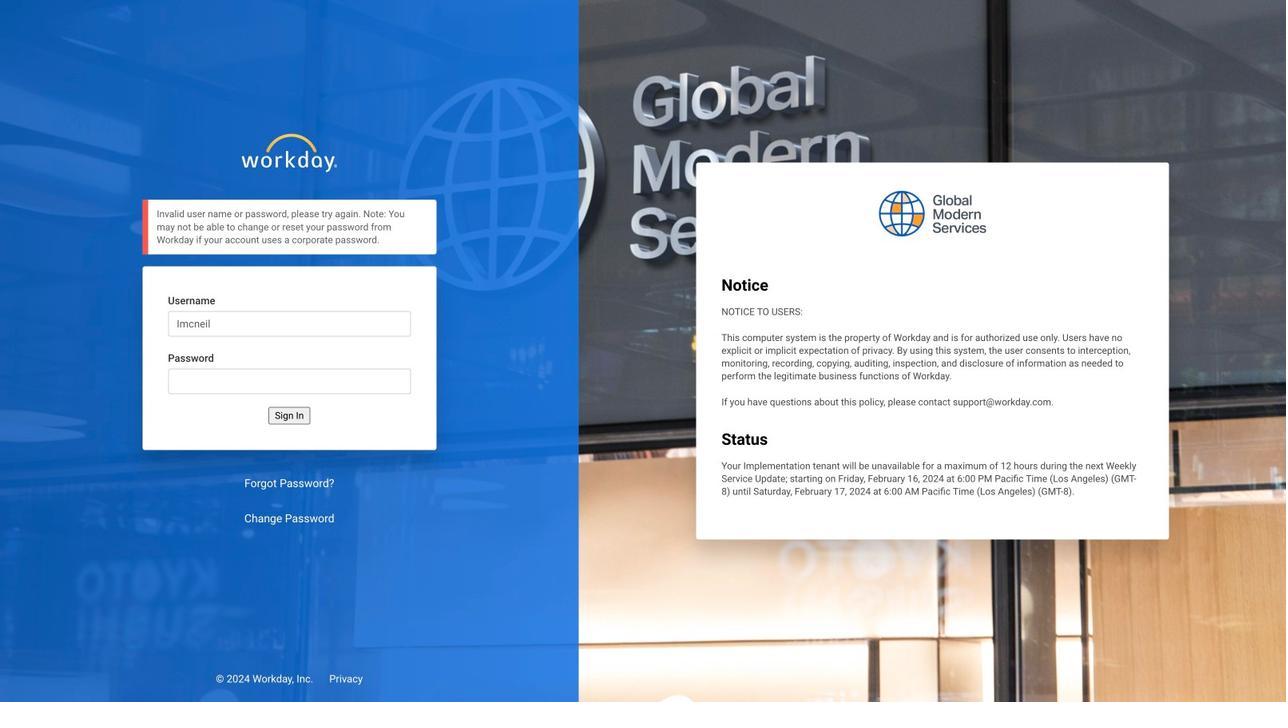 Task type: vqa. For each thing, say whether or not it's contained in the screenshot.
section
yes



Task type: locate. For each thing, give the bounding box(es) containing it.
Password password field
[[168, 369, 411, 394]]

alert
[[142, 200, 437, 255]]

form
[[142, 267, 437, 450]]

main content
[[0, 0, 1287, 703]]

section
[[696, 163, 1170, 540]]

Username text field
[[168, 311, 411, 337]]



Task type: describe. For each thing, give the bounding box(es) containing it.
workday image
[[238, 131, 341, 175]]



